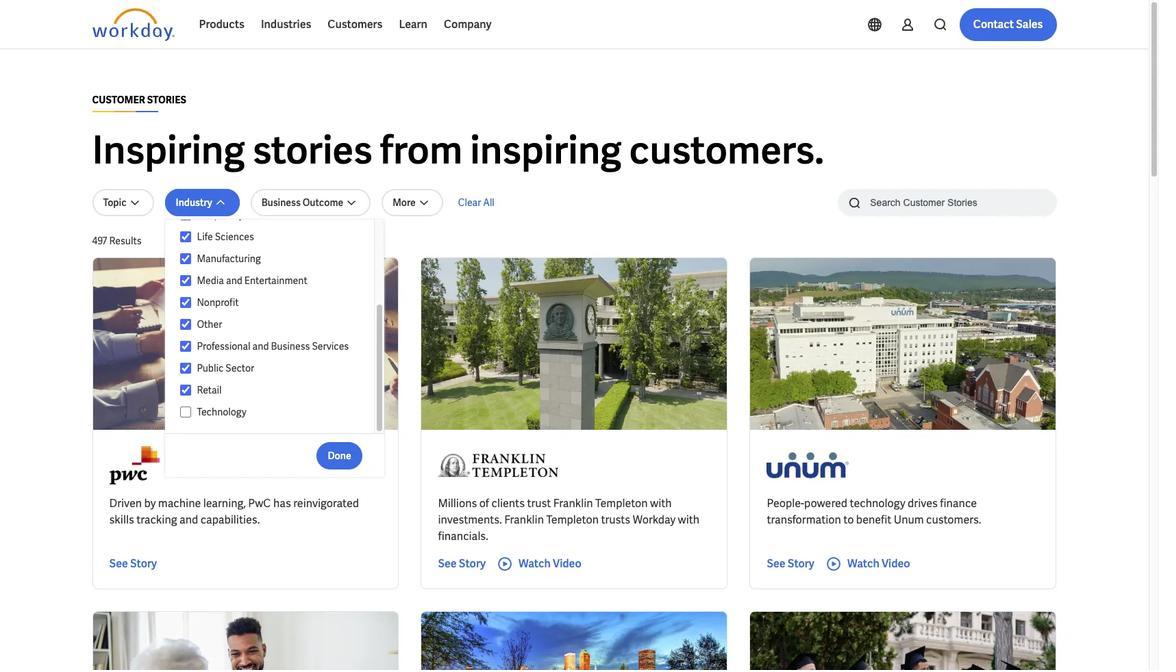 Task type: describe. For each thing, give the bounding box(es) containing it.
video for franklin
[[553, 557, 582, 571]]

people-
[[767, 497, 805, 511]]

inspiring
[[92, 125, 245, 175]]

watch video link for unum
[[826, 556, 910, 573]]

media
[[197, 275, 224, 287]]

watch video link for franklin
[[497, 556, 582, 573]]

investments.
[[438, 513, 502, 528]]

trust
[[527, 497, 551, 511]]

entertainment
[[245, 275, 307, 287]]

clear all
[[458, 197, 495, 209]]

professional
[[197, 341, 251, 353]]

contact sales link
[[960, 8, 1057, 41]]

watch video for unum
[[848, 557, 910, 571]]

story for millions of clients trust franklin templeton with investments. franklin templeton trusts workday with financials.
[[459, 557, 486, 571]]

and inside driven by machine learning, pwc has reinvigorated skills tracking and capabilities.
[[180, 513, 198, 528]]

from
[[380, 125, 463, 175]]

497 results
[[92, 235, 142, 247]]

inspiring stories from inspiring customers.
[[92, 125, 824, 175]]

unum image
[[767, 447, 849, 485]]

nonprofit link
[[191, 295, 361, 311]]

trusts
[[601, 513, 631, 528]]

has
[[273, 497, 291, 511]]

customers
[[328, 17, 383, 32]]

skills
[[109, 513, 134, 528]]

life sciences link
[[191, 229, 361, 245]]

transformation
[[767, 513, 841, 528]]

0 vertical spatial templeton
[[596, 497, 648, 511]]

millions
[[438, 497, 477, 511]]

all
[[483, 197, 495, 209]]

industry
[[176, 197, 212, 209]]

technology
[[197, 406, 246, 419]]

watch for unum
[[848, 557, 880, 571]]

watch video for franklin
[[519, 557, 582, 571]]

learn
[[399, 17, 428, 32]]

topic button
[[92, 189, 154, 217]]

stories
[[147, 94, 186, 106]]

people-powered technology drives finance transformation to benefit unum customers.
[[767, 497, 982, 528]]

industries
[[261, 17, 311, 32]]

outcome
[[303, 197, 343, 209]]

finance
[[940, 497, 977, 511]]

customer stories
[[92, 94, 186, 106]]

1 vertical spatial templeton
[[546, 513, 599, 528]]

products button
[[191, 8, 253, 41]]

0 vertical spatial with
[[650, 497, 672, 511]]

to
[[844, 513, 854, 528]]

see story link for people-powered technology drives finance transformation to benefit unum customers.
[[767, 556, 815, 573]]

see for millions of clients trust franklin templeton with investments. franklin templeton trusts workday with financials.
[[438, 557, 457, 571]]

sales
[[1016, 17, 1043, 32]]

sector
[[226, 362, 254, 375]]

topic
[[103, 197, 126, 209]]

business outcome button
[[251, 189, 371, 217]]

media and entertainment
[[197, 275, 307, 287]]

capabilities.
[[201, 513, 260, 528]]

other link
[[191, 317, 361, 333]]

industry button
[[165, 189, 240, 217]]

story for people-powered technology drives finance transformation to benefit unum customers.
[[788, 557, 815, 571]]

results
[[109, 235, 142, 247]]

business inside professional and business services link
[[271, 341, 310, 353]]

professional and business services
[[197, 341, 349, 353]]

services
[[312, 341, 349, 353]]

stories
[[253, 125, 373, 175]]

contact
[[974, 17, 1014, 32]]

franklin templeton companies, llc image
[[438, 447, 559, 485]]

see story for people-powered technology drives finance transformation to benefit unum customers.
[[767, 557, 815, 571]]

more
[[393, 197, 416, 209]]

Search Customer Stories text field
[[862, 190, 1030, 214]]

learn button
[[391, 8, 436, 41]]

benefit
[[856, 513, 892, 528]]

1 story from the left
[[130, 557, 157, 571]]

powered
[[805, 497, 848, 511]]

sciences
[[215, 231, 254, 243]]

driven by machine learning, pwc has reinvigorated skills tracking and capabilities.
[[109, 497, 359, 528]]

company
[[444, 17, 492, 32]]

1 see story from the left
[[109, 557, 157, 571]]



Task type: vqa. For each thing, say whether or not it's contained in the screenshot.
HR
no



Task type: locate. For each thing, give the bounding box(es) containing it.
2 see story link from the left
[[438, 556, 486, 573]]

tracking
[[136, 513, 177, 528]]

1 horizontal spatial story
[[459, 557, 486, 571]]

None checkbox
[[180, 231, 191, 243], [180, 253, 191, 265], [180, 319, 191, 331], [180, 341, 191, 353], [180, 384, 191, 397], [180, 231, 191, 243], [180, 253, 191, 265], [180, 319, 191, 331], [180, 341, 191, 353], [180, 384, 191, 397]]

workday
[[633, 513, 676, 528]]

clients
[[492, 497, 525, 511]]

products
[[199, 17, 245, 32]]

0 horizontal spatial with
[[650, 497, 672, 511]]

1 horizontal spatial watch video
[[848, 557, 910, 571]]

technology
[[850, 497, 906, 511]]

1 horizontal spatial with
[[678, 513, 700, 528]]

more button
[[382, 189, 443, 217]]

franklin down trust
[[504, 513, 544, 528]]

manufacturing link
[[191, 251, 361, 267]]

see down transformation
[[767, 557, 786, 571]]

financials.
[[438, 530, 488, 544]]

watch down benefit
[[848, 557, 880, 571]]

1 horizontal spatial customers.
[[926, 513, 982, 528]]

video down millions of clients trust franklin templeton with investments. franklin templeton trusts workday with financials. at the bottom
[[553, 557, 582, 571]]

2 horizontal spatial and
[[253, 341, 269, 353]]

see story down "financials."
[[438, 557, 486, 571]]

watch video down millions of clients trust franklin templeton with investments. franklin templeton trusts workday with financials. at the bottom
[[519, 557, 582, 571]]

see for people-powered technology drives finance transformation to benefit unum customers.
[[767, 557, 786, 571]]

customers. inside 'people-powered technology drives finance transformation to benefit unum customers.'
[[926, 513, 982, 528]]

done
[[328, 450, 351, 462]]

3 see from the left
[[767, 557, 786, 571]]

clear
[[458, 197, 481, 209]]

None checkbox
[[180, 209, 191, 221], [180, 275, 191, 287], [180, 297, 191, 309], [180, 362, 191, 375], [180, 406, 191, 419], [180, 209, 191, 221], [180, 275, 191, 287], [180, 297, 191, 309], [180, 362, 191, 375], [180, 406, 191, 419]]

see story link
[[109, 556, 157, 573], [438, 556, 486, 573], [767, 556, 815, 573]]

0 horizontal spatial watch video
[[519, 557, 582, 571]]

millions of clients trust franklin templeton with investments. franklin templeton trusts workday with financials.
[[438, 497, 700, 544]]

industries button
[[253, 8, 320, 41]]

1 watch from the left
[[519, 557, 551, 571]]

business up life sciences "link"
[[262, 197, 301, 209]]

go to the homepage image
[[92, 8, 174, 41]]

0 horizontal spatial see story link
[[109, 556, 157, 573]]

reinvigorated
[[293, 497, 359, 511]]

company button
[[436, 8, 500, 41]]

video
[[553, 557, 582, 571], [882, 557, 910, 571]]

and for professional
[[253, 341, 269, 353]]

business outcome
[[262, 197, 343, 209]]

1 horizontal spatial franklin
[[554, 497, 593, 511]]

2 watch from the left
[[848, 557, 880, 571]]

1 see story link from the left
[[109, 556, 157, 573]]

2 see from the left
[[438, 557, 457, 571]]

see story link down "financials."
[[438, 556, 486, 573]]

1 horizontal spatial video
[[882, 557, 910, 571]]

2 story from the left
[[459, 557, 486, 571]]

templeton
[[596, 497, 648, 511], [546, 513, 599, 528]]

inspiring
[[470, 125, 622, 175]]

1 horizontal spatial see
[[438, 557, 457, 571]]

1 horizontal spatial see story
[[438, 557, 486, 571]]

business
[[262, 197, 301, 209], [271, 341, 310, 353]]

drives
[[908, 497, 938, 511]]

manufacturing
[[197, 253, 261, 265]]

customer
[[92, 94, 145, 106]]

2 vertical spatial and
[[180, 513, 198, 528]]

retail
[[197, 384, 222, 397]]

1 horizontal spatial see story link
[[438, 556, 486, 573]]

watch for franklin
[[519, 557, 551, 571]]

see down "financials."
[[438, 557, 457, 571]]

1 horizontal spatial watch
[[848, 557, 880, 571]]

see story link for millions of clients trust franklin templeton with investments. franklin templeton trusts workday with financials.
[[438, 556, 486, 573]]

story down tracking
[[130, 557, 157, 571]]

clear all button
[[454, 189, 499, 217]]

and
[[226, 275, 242, 287], [253, 341, 269, 353], [180, 513, 198, 528]]

media and entertainment link
[[191, 273, 361, 289]]

0 horizontal spatial and
[[180, 513, 198, 528]]

templeton down trust
[[546, 513, 599, 528]]

3 story from the left
[[788, 557, 815, 571]]

pricewaterhousecoopers global licensing services corporation (pwc) image
[[109, 447, 160, 485]]

0 horizontal spatial video
[[553, 557, 582, 571]]

2 horizontal spatial story
[[788, 557, 815, 571]]

1 watch video from the left
[[519, 557, 582, 571]]

0 vertical spatial customers.
[[629, 125, 824, 175]]

0 horizontal spatial franklin
[[504, 513, 544, 528]]

0 vertical spatial business
[[262, 197, 301, 209]]

franklin
[[554, 497, 593, 511], [504, 513, 544, 528]]

0 horizontal spatial watch
[[519, 557, 551, 571]]

1 vertical spatial franklin
[[504, 513, 544, 528]]

3 see story link from the left
[[767, 556, 815, 573]]

customers button
[[320, 8, 391, 41]]

and up "public sector" link
[[253, 341, 269, 353]]

0 horizontal spatial see
[[109, 557, 128, 571]]

unum
[[894, 513, 924, 528]]

2 horizontal spatial see story
[[767, 557, 815, 571]]

pwc
[[248, 497, 271, 511]]

see story for millions of clients trust franklin templeton with investments. franklin templeton trusts workday with financials.
[[438, 557, 486, 571]]

with right the workday
[[678, 513, 700, 528]]

life sciences
[[197, 231, 254, 243]]

1 horizontal spatial watch video link
[[826, 556, 910, 573]]

watch
[[519, 557, 551, 571], [848, 557, 880, 571]]

life
[[197, 231, 213, 243]]

hospitality link
[[191, 207, 361, 223]]

0 horizontal spatial see story
[[109, 557, 157, 571]]

retail link
[[191, 382, 361, 399]]

1 horizontal spatial and
[[226, 275, 242, 287]]

0 vertical spatial franklin
[[554, 497, 593, 511]]

video for unum
[[882, 557, 910, 571]]

watch video link down millions of clients trust franklin templeton with investments. franklin templeton trusts workday with financials. at the bottom
[[497, 556, 582, 573]]

1 video from the left
[[553, 557, 582, 571]]

1 watch video link from the left
[[497, 556, 582, 573]]

see down skills
[[109, 557, 128, 571]]

franklin right trust
[[554, 497, 593, 511]]

watch down millions of clients trust franklin templeton with investments. franklin templeton trusts workday with financials. at the bottom
[[519, 557, 551, 571]]

templeton up trusts
[[596, 497, 648, 511]]

1 vertical spatial with
[[678, 513, 700, 528]]

and down machine
[[180, 513, 198, 528]]

3 see story from the left
[[767, 557, 815, 571]]

story down "financials."
[[459, 557, 486, 571]]

business up "public sector" link
[[271, 341, 310, 353]]

497
[[92, 235, 107, 247]]

and inside 'link'
[[226, 275, 242, 287]]

see story link down transformation
[[767, 556, 815, 573]]

1 vertical spatial customers.
[[926, 513, 982, 528]]

1 see from the left
[[109, 557, 128, 571]]

by
[[144, 497, 156, 511]]

professional and business services link
[[191, 338, 361, 355]]

2 see story from the left
[[438, 557, 486, 571]]

video down unum
[[882, 557, 910, 571]]

done button
[[317, 442, 362, 470]]

see story down skills
[[109, 557, 157, 571]]

learning,
[[203, 497, 246, 511]]

public sector link
[[191, 360, 361, 377]]

and for media
[[226, 275, 242, 287]]

2 watch video link from the left
[[826, 556, 910, 573]]

see story
[[109, 557, 157, 571], [438, 557, 486, 571], [767, 557, 815, 571]]

other
[[197, 319, 222, 331]]

watch video link down benefit
[[826, 556, 910, 573]]

public
[[197, 362, 224, 375]]

of
[[479, 497, 489, 511]]

with
[[650, 497, 672, 511], [678, 513, 700, 528]]

technology link
[[191, 404, 361, 421]]

see story link down skills
[[109, 556, 157, 573]]

nonprofit
[[197, 297, 239, 309]]

driven
[[109, 497, 142, 511]]

public sector
[[197, 362, 254, 375]]

and down 'manufacturing'
[[226, 275, 242, 287]]

1 vertical spatial and
[[253, 341, 269, 353]]

watch video link
[[497, 556, 582, 573], [826, 556, 910, 573]]

2 horizontal spatial see story link
[[767, 556, 815, 573]]

machine
[[158, 497, 201, 511]]

0 horizontal spatial watch video link
[[497, 556, 582, 573]]

contact sales
[[974, 17, 1043, 32]]

story down transformation
[[788, 557, 815, 571]]

2 video from the left
[[882, 557, 910, 571]]

2 watch video from the left
[[848, 557, 910, 571]]

story
[[130, 557, 157, 571], [459, 557, 486, 571], [788, 557, 815, 571]]

watch video down benefit
[[848, 557, 910, 571]]

0 horizontal spatial story
[[130, 557, 157, 571]]

customers.
[[629, 125, 824, 175], [926, 513, 982, 528]]

2 horizontal spatial see
[[767, 557, 786, 571]]

see story down transformation
[[767, 557, 815, 571]]

with up the workday
[[650, 497, 672, 511]]

1 vertical spatial business
[[271, 341, 310, 353]]

hospitality
[[197, 209, 244, 221]]

0 vertical spatial and
[[226, 275, 242, 287]]

business inside business outcome button
[[262, 197, 301, 209]]

0 horizontal spatial customers.
[[629, 125, 824, 175]]



